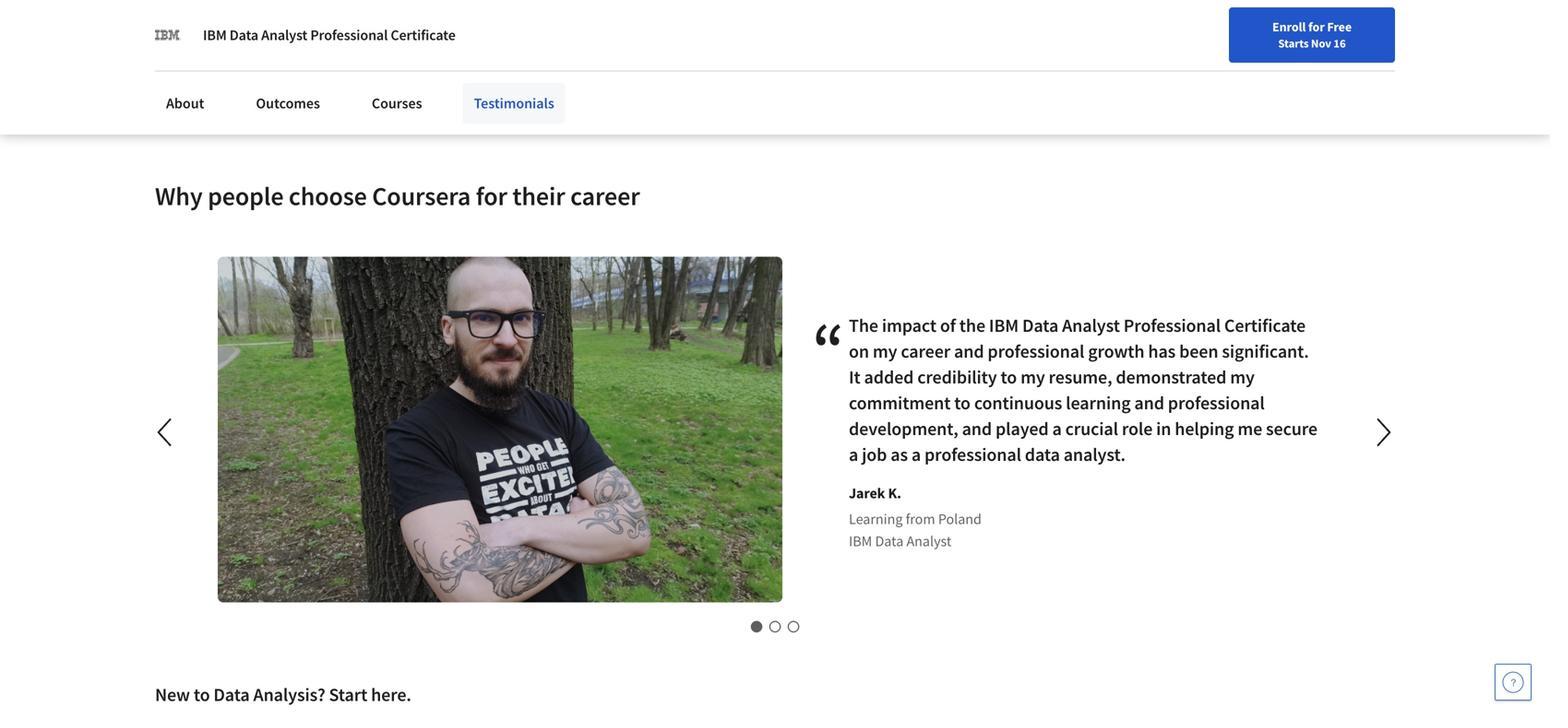 Task type: locate. For each thing, give the bounding box(es) containing it.
1 vertical spatial new
[[155, 684, 190, 707]]

my right on
[[873, 340, 897, 363]]

professional
[[310, 26, 388, 44], [283, 48, 359, 67], [1124, 314, 1221, 337]]

0 vertical spatial new
[[1091, 58, 1116, 75]]

on
[[849, 340, 869, 363]]

professional up "resume,"
[[988, 340, 1084, 363]]

0 horizontal spatial for
[[476, 180, 507, 212]]

2 horizontal spatial analyst
[[1062, 314, 1120, 337]]

and right colleges
[[956, 48, 979, 67]]

for left their
[[476, 180, 507, 212]]

a left job
[[849, 443, 858, 466]]

a right as
[[912, 443, 921, 466]]

1 vertical spatial it
[[849, 366, 861, 389]]

2 vertical spatial for
[[476, 180, 507, 212]]

this
[[255, 48, 280, 67]]

enroll
[[1272, 18, 1306, 35]]

0 horizontal spatial analyst
[[261, 26, 307, 44]]

new
[[1091, 58, 1116, 75], [155, 684, 190, 707]]

has inside '" the impact of the ibm data analyst professional certificate on my career and professional growth has been significant. it added credibility to my resume, demonstrated my commitment to continuous learning and professional development, and played a crucial role in helping me secure a job as a professional data analyst.'
[[1148, 340, 1176, 363]]

certificate up each
[[391, 26, 456, 44]]

for up nov
[[1308, 18, 1325, 35]]

my up continuous
[[1021, 366, 1045, 389]]

analyst inside '" the impact of the ibm data analyst professional certificate on my career and professional growth has been significant. it added credibility to my resume, demonstrated my commitment to continuous learning and professional development, and played a crucial role in helping me secure a job as a professional data analyst.'
[[1062, 314, 1120, 337]]

2 vertical spatial analyst
[[907, 532, 952, 551]]

1 vertical spatial ibm
[[989, 314, 1019, 337]]

and inside "this professional certificate has ace® recommendation. it is eligible for college credit at participating u.s. colleges and universities. note: the decision to accept specific credit recommendations is up to each institution."
[[956, 48, 979, 67]]

my down significant.
[[1230, 366, 1255, 389]]

data up 'this'
[[230, 26, 258, 44]]

ibm down learning in the bottom right of the page
[[849, 532, 872, 551]]

analyst up 'this'
[[261, 26, 307, 44]]

new inside find your new career link
[[1091, 58, 1116, 75]]

ibm inside the "jarek k. learning from poland ibm data analyst"
[[849, 532, 872, 551]]

commitment
[[849, 392, 951, 415]]

jarek
[[849, 484, 885, 503]]

outcomes link
[[245, 83, 331, 124]]

accept
[[1193, 48, 1233, 67]]

1 horizontal spatial eligible
[[625, 48, 670, 67]]

analyst down from
[[907, 532, 952, 551]]

1 vertical spatial certificate
[[362, 48, 426, 67]]

2 vertical spatial ibm
[[849, 532, 872, 551]]

courses link
[[361, 83, 433, 124]]

college
[[693, 48, 737, 67]]

1 horizontal spatial for
[[673, 48, 690, 67]]

a up the data
[[1052, 417, 1062, 441]]

professional up helping
[[1168, 392, 1265, 415]]

1 horizontal spatial the
[[1096, 48, 1119, 67]]

professional
[[988, 340, 1084, 363], [1168, 392, 1265, 415], [925, 443, 1021, 466]]

choose
[[289, 180, 367, 212]]

k.
[[888, 484, 901, 503]]

about link
[[155, 83, 215, 124]]

1 vertical spatial professional
[[1168, 392, 1265, 415]]

0 horizontal spatial is
[[371, 71, 380, 89]]

data inside '" the impact of the ibm data analyst professional certificate on my career and professional growth has been significant. it added credibility to my resume, demonstrated my commitment to continuous learning and professional development, and played a crucial role in helping me secure a job as a professional data analyst.'
[[1022, 314, 1059, 337]]

here.
[[371, 684, 411, 707]]

analyst for jarek
[[907, 532, 952, 551]]

0 vertical spatial the
[[1096, 48, 1119, 67]]

1 horizontal spatial new
[[1091, 58, 1116, 75]]

analyst inside the "jarek k. learning from poland ibm data analyst"
[[907, 532, 952, 551]]

has up demonstrated
[[1148, 340, 1176, 363]]

and down "the"
[[954, 340, 984, 363]]

played
[[996, 417, 1049, 441]]

0 horizontal spatial ibm
[[203, 26, 227, 44]]

data down learning in the bottom right of the page
[[875, 532, 904, 551]]

data up "resume,"
[[1022, 314, 1059, 337]]

certificate inside "this professional certificate has ace® recommendation. it is eligible for college credit at participating u.s. colleges and universities. note: the decision to accept specific credit recommendations is up to each institution."
[[362, 48, 426, 67]]

analyst
[[261, 26, 307, 44], [1062, 314, 1120, 337], [907, 532, 952, 551]]

significant.
[[1222, 340, 1309, 363]]

1 vertical spatial professional
[[283, 48, 359, 67]]

career inside '" the impact of the ibm data analyst professional certificate on my career and professional growth has been significant. it added credibility to my resume, demonstrated my commitment to continuous learning and professional development, and played a crucial role in helping me secure a job as a professional data analyst.'
[[901, 340, 951, 363]]

1 vertical spatial career
[[901, 340, 951, 363]]

the
[[1096, 48, 1119, 67], [849, 314, 878, 337]]

ibm right ibm icon
[[203, 26, 227, 44]]

1 vertical spatial for
[[673, 48, 690, 67]]

find your new career link
[[1029, 55, 1163, 78]]

ibm right "the"
[[989, 314, 1019, 337]]

2 horizontal spatial ibm
[[989, 314, 1019, 337]]

it down on
[[849, 366, 861, 389]]

1 horizontal spatial has
[[1148, 340, 1176, 363]]

english button
[[1163, 37, 1274, 97]]

0 horizontal spatial it
[[600, 48, 609, 67]]

1 horizontal spatial a
[[912, 443, 921, 466]]

a
[[1052, 417, 1062, 441], [849, 443, 858, 466], [912, 443, 921, 466]]

to
[[1177, 48, 1190, 67], [402, 71, 415, 89], [1001, 366, 1017, 389], [954, 392, 971, 415], [194, 684, 210, 707]]

colleges
[[903, 48, 953, 67]]

career right their
[[570, 180, 640, 212]]

to right up
[[402, 71, 415, 89]]

people
[[208, 180, 284, 212]]

my
[[873, 340, 897, 363], [1021, 366, 1045, 389], [1230, 366, 1255, 389]]

analyst up growth
[[1062, 314, 1120, 337]]

0 vertical spatial for
[[1308, 18, 1325, 35]]

0 vertical spatial career
[[570, 180, 640, 212]]

learning
[[849, 510, 903, 529]]

credit down enroll
[[1286, 48, 1322, 67]]

2 horizontal spatial for
[[1308, 18, 1325, 35]]

secure
[[1266, 417, 1318, 441]]

certificate up up
[[362, 48, 426, 67]]

professional down ibm data analyst professional certificate
[[283, 48, 359, 67]]

None search field
[[263, 48, 706, 85]]

is right recommendation.
[[612, 48, 622, 67]]

me
[[1238, 417, 1262, 441]]

has
[[429, 48, 450, 67], [1148, 340, 1176, 363]]

0 vertical spatial it
[[600, 48, 609, 67]]

the right note:
[[1096, 48, 1119, 67]]

certificate up significant.
[[1224, 314, 1306, 337]]

2 horizontal spatial credit
[[1286, 48, 1322, 67]]

professional up recommendations
[[310, 26, 388, 44]]

universities.
[[982, 48, 1057, 67]]

been
[[1179, 340, 1218, 363]]

is left up
[[371, 71, 380, 89]]

it right recommendation.
[[600, 48, 609, 67]]

and
[[956, 48, 979, 67], [954, 340, 984, 363], [1134, 392, 1164, 415], [962, 417, 992, 441]]

learn more link
[[522, 71, 592, 89]]

0 horizontal spatial the
[[849, 314, 878, 337]]

has inside "this professional certificate has ace® recommendation. it is eligible for college credit at participating u.s. colleges and universities. note: the decision to accept specific credit recommendations is up to each institution."
[[429, 48, 450, 67]]

about
[[166, 94, 204, 113]]

career
[[570, 180, 640, 212], [901, 340, 951, 363]]

to left accept
[[1177, 48, 1190, 67]]

0 horizontal spatial my
[[873, 340, 897, 363]]

coursera
[[372, 180, 471, 212]]

0 vertical spatial certificate
[[391, 26, 456, 44]]

the up on
[[849, 314, 878, 337]]

for left college
[[673, 48, 690, 67]]

certificate
[[391, 26, 456, 44], [362, 48, 426, 67], [1224, 314, 1306, 337]]

1 vertical spatial eligible
[[625, 48, 670, 67]]

eligible
[[363, 15, 421, 38], [625, 48, 670, 67]]

"
[[812, 303, 845, 400]]

0 vertical spatial eligible
[[363, 15, 421, 38]]

career down the impact
[[901, 340, 951, 363]]

1 vertical spatial analyst
[[1062, 314, 1120, 337]]

1 horizontal spatial analyst
[[907, 532, 952, 551]]

1 horizontal spatial it
[[849, 366, 861, 389]]

0 vertical spatial professional
[[988, 340, 1084, 363]]

from
[[906, 510, 935, 529]]

0 horizontal spatial new
[[155, 684, 190, 707]]

decision
[[1122, 48, 1174, 67]]

0 horizontal spatial has
[[429, 48, 450, 67]]

0 horizontal spatial eligible
[[363, 15, 421, 38]]

0 vertical spatial ibm
[[203, 26, 227, 44]]

credit left at
[[739, 48, 775, 67]]

as
[[891, 443, 908, 466]]

impact
[[882, 314, 937, 337]]

for
[[1308, 18, 1325, 35], [673, 48, 690, 67], [476, 180, 507, 212]]

credit right degree
[[313, 15, 359, 38]]

0 horizontal spatial career
[[570, 180, 640, 212]]

is
[[612, 48, 622, 67], [371, 71, 380, 89]]

ibm for "
[[989, 314, 1019, 337]]

professional up "been"
[[1124, 314, 1221, 337]]

it
[[600, 48, 609, 67], [849, 366, 861, 389]]

of
[[940, 314, 956, 337]]

show notifications image
[[1301, 60, 1323, 82]]

0 vertical spatial has
[[429, 48, 450, 67]]

institution.
[[450, 71, 518, 89]]

eligible left college
[[625, 48, 670, 67]]

data
[[230, 26, 258, 44], [1022, 314, 1059, 337], [875, 532, 904, 551], [214, 684, 250, 707]]

credit
[[313, 15, 359, 38], [739, 48, 775, 67], [1286, 48, 1322, 67]]

go to previous testimonial image
[[145, 411, 187, 455], [157, 419, 171, 447]]

eligible up up
[[363, 15, 421, 38]]

2 vertical spatial professional
[[1124, 314, 1221, 337]]

at
[[778, 48, 791, 67]]

ibm
[[203, 26, 227, 44], [989, 314, 1019, 337], [849, 532, 872, 551]]

demonstrated
[[1116, 366, 1227, 389]]

1 horizontal spatial ibm
[[849, 532, 872, 551]]

analyst.
[[1064, 443, 1126, 466]]

it inside "this professional certificate has ace® recommendation. it is eligible for college credit at participating u.s. colleges and universities. note: the decision to accept specific credit recommendations is up to each institution."
[[600, 48, 609, 67]]

1 horizontal spatial is
[[612, 48, 622, 67]]

job
[[862, 443, 887, 466]]

" the impact of the ibm data analyst professional certificate on my career and professional growth has been significant. it added credibility to my resume, demonstrated my commitment to continuous learning and professional development, and played a crucial role in helping me secure a job as a professional data analyst.
[[812, 303, 1318, 466]]

2 vertical spatial certificate
[[1224, 314, 1306, 337]]

has up each
[[429, 48, 450, 67]]

ibm inside '" the impact of the ibm data analyst professional certificate on my career and professional growth has been significant. it added credibility to my resume, demonstrated my commitment to continuous learning and professional development, and played a crucial role in helping me secure a job as a professional data analyst.'
[[989, 314, 1019, 337]]

1 vertical spatial has
[[1148, 340, 1176, 363]]

to up continuous
[[1001, 366, 1017, 389]]

professional down "played"
[[925, 443, 1021, 466]]

1 vertical spatial the
[[849, 314, 878, 337]]

1 horizontal spatial career
[[901, 340, 951, 363]]

resume,
[[1049, 366, 1112, 389]]

growth
[[1088, 340, 1145, 363]]

0 vertical spatial is
[[612, 48, 622, 67]]



Task type: describe. For each thing, give the bounding box(es) containing it.
participating
[[793, 48, 872, 67]]

this professional certificate has ace® recommendation. it is eligible for college credit at participating u.s. colleges and universities. note: the decision to accept specific credit recommendations is up to each institution.
[[255, 48, 1322, 89]]

continuous
[[974, 392, 1062, 415]]

crucial
[[1065, 417, 1118, 441]]

degree
[[255, 15, 310, 38]]

to down credibility
[[954, 392, 971, 415]]

0 horizontal spatial a
[[849, 443, 858, 466]]

1 vertical spatial is
[[371, 71, 380, 89]]

ibm for jarek
[[849, 532, 872, 551]]

find
[[1038, 58, 1062, 75]]

go to next testimonial image
[[1363, 411, 1405, 455]]

for inside enroll for free starts nov 16
[[1308, 18, 1325, 35]]

2 horizontal spatial a
[[1052, 417, 1062, 441]]

note:
[[1060, 48, 1093, 67]]

outcomes
[[256, 94, 320, 113]]

learning
[[1066, 392, 1131, 415]]

ibm image
[[155, 22, 181, 48]]

why
[[155, 180, 203, 212]]

jarek k. learning from poland ibm data analyst
[[849, 484, 982, 551]]

credibility
[[917, 366, 997, 389]]

the inside '" the impact of the ibm data analyst professional certificate on my career and professional growth has been significant. it added credibility to my resume, demonstrated my commitment to continuous learning and professional development, and played a crucial role in helping me secure a job as a professional data analyst.'
[[849, 314, 878, 337]]

specific
[[1236, 48, 1283, 67]]

analysis?
[[253, 684, 325, 707]]

in
[[1156, 417, 1171, 441]]

degree credit eligible
[[255, 15, 421, 38]]

and left "played"
[[962, 417, 992, 441]]

their
[[512, 180, 565, 212]]

0 vertical spatial professional
[[310, 26, 388, 44]]

start
[[329, 684, 367, 707]]

eligible inside "this professional certificate has ace® recommendation. it is eligible for college credit at participating u.s. colleges and universities. note: the decision to accept specific credit recommendations is up to each institution."
[[625, 48, 670, 67]]

professional inside '" the impact of the ibm data analyst professional certificate on my career and professional growth has been significant. it added credibility to my resume, demonstrated my commitment to continuous learning and professional development, and played a crucial role in helping me secure a job as a professional data analyst.'
[[1124, 314, 1221, 337]]

banner navigation
[[15, 0, 519, 37]]

0 vertical spatial analyst
[[261, 26, 307, 44]]

it inside '" the impact of the ibm data analyst professional certificate on my career and professional growth has been significant. it added credibility to my resume, demonstrated my commitment to continuous learning and professional development, and played a crucial role in helping me secure a job as a professional data analyst.'
[[849, 366, 861, 389]]

recommendations
[[255, 71, 368, 89]]

0 horizontal spatial credit
[[313, 15, 359, 38]]

recommendation.
[[487, 48, 597, 67]]

certificate inside '" the impact of the ibm data analyst professional certificate on my career and professional growth has been significant. it added credibility to my resume, demonstrated my commitment to continuous learning and professional development, and played a crucial role in helping me secure a job as a professional data analyst.'
[[1224, 314, 1306, 337]]

learn
[[522, 71, 557, 89]]

1 horizontal spatial my
[[1021, 366, 1045, 389]]

ace logo image
[[185, 13, 240, 69]]

helping
[[1175, 417, 1234, 441]]

starts
[[1278, 36, 1309, 51]]

each
[[418, 71, 448, 89]]

learn more
[[522, 71, 592, 89]]

professional inside "this professional certificate has ace® recommendation. it is eligible for college credit at participating u.s. colleges and universities. note: the decision to accept specific credit recommendations is up to each institution."
[[283, 48, 359, 67]]

16
[[1334, 36, 1346, 51]]

courses
[[372, 94, 422, 113]]

your
[[1064, 58, 1089, 75]]

more
[[560, 71, 592, 89]]

testimonials
[[474, 94, 554, 113]]

up
[[383, 71, 400, 89]]

analyst for "
[[1062, 314, 1120, 337]]

development,
[[849, 417, 958, 441]]

ibm data analyst professional certificate
[[203, 26, 456, 44]]

find your new career
[[1038, 58, 1154, 75]]

to left analysis?
[[194, 684, 210, 707]]

2 horizontal spatial my
[[1230, 366, 1255, 389]]

data left analysis?
[[214, 684, 250, 707]]

free
[[1327, 18, 1352, 35]]

and up 'role'
[[1134, 392, 1164, 415]]

2 vertical spatial professional
[[925, 443, 1021, 466]]

for inside "this professional certificate has ace® recommendation. it is eligible for college credit at participating u.s. colleges and universities. note: the decision to accept specific credit recommendations is up to each institution."
[[673, 48, 690, 67]]

enroll for free starts nov 16
[[1272, 18, 1352, 51]]

career
[[1118, 58, 1154, 75]]

data
[[1025, 443, 1060, 466]]

help center image
[[1502, 672, 1524, 694]]

ace®
[[453, 48, 484, 67]]

nov
[[1311, 36, 1331, 51]]

role
[[1122, 417, 1153, 441]]

english
[[1196, 58, 1241, 76]]

added
[[864, 366, 914, 389]]

poland
[[938, 510, 982, 529]]

the inside "this professional certificate has ace® recommendation. it is eligible for college credit at participating u.s. colleges and universities. note: the decision to accept specific credit recommendations is up to each institution."
[[1096, 48, 1119, 67]]

data inside the "jarek k. learning from poland ibm data analyst"
[[875, 532, 904, 551]]

testimonials link
[[463, 83, 565, 124]]

1 horizontal spatial credit
[[739, 48, 775, 67]]

new to data analysis? start here.
[[155, 684, 411, 707]]

the
[[959, 314, 985, 337]]

u.s.
[[875, 48, 900, 67]]

why people choose coursera for their career
[[155, 180, 640, 212]]

slides element
[[188, 618, 1362, 636]]



Task type: vqa. For each thing, say whether or not it's contained in the screenshot.
'Coursera' image
no



